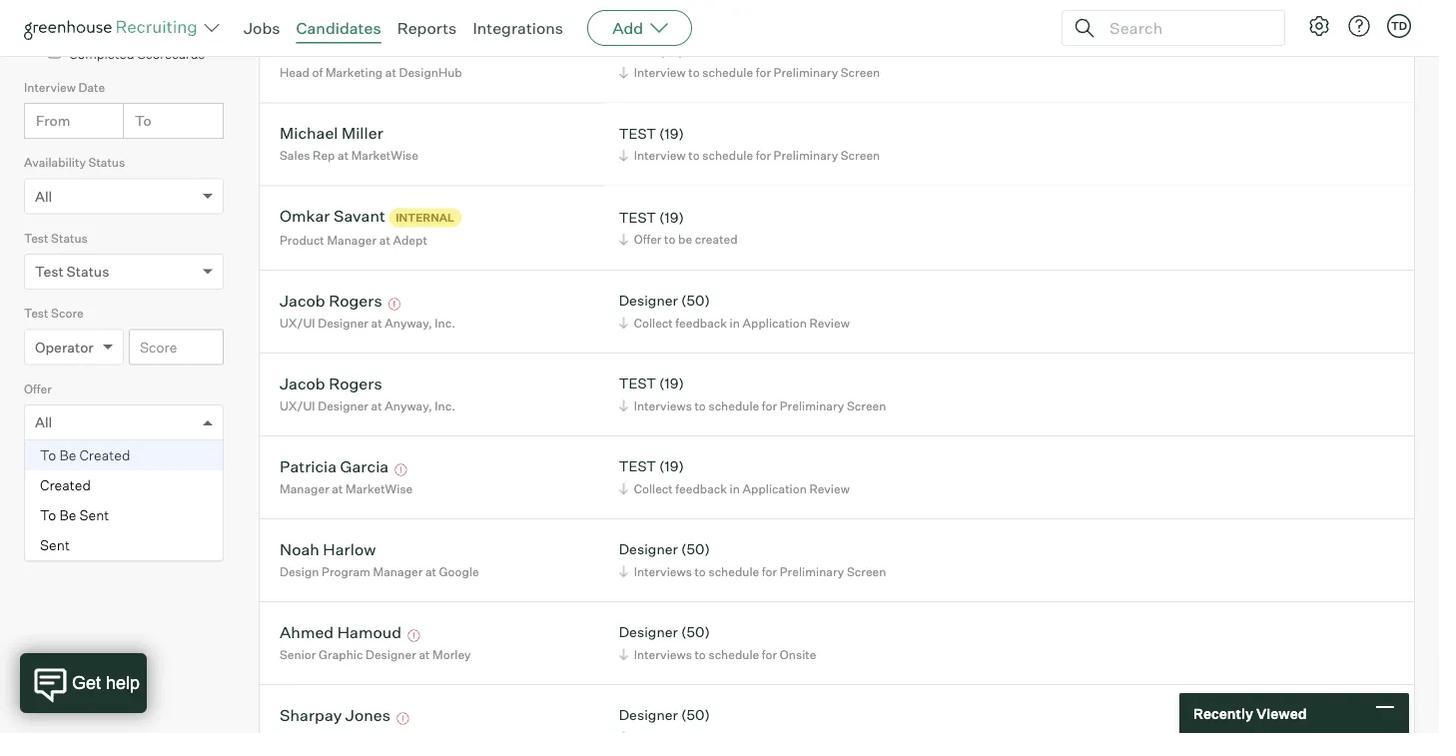 Task type: locate. For each thing, give the bounding box(es) containing it.
created up to be sent
[[40, 477, 91, 494]]

5 test from the top
[[619, 458, 656, 475]]

2 feedback from the top
[[676, 481, 727, 496]]

4 (50) from the top
[[681, 706, 710, 724]]

be
[[59, 447, 76, 464], [59, 507, 76, 524]]

schedule inside designer (50) interviews to schedule for onsite
[[709, 647, 759, 662]]

head
[[280, 65, 310, 80]]

manager at marketwise
[[280, 481, 413, 496]]

(50) for designer (50)
[[681, 706, 710, 724]]

morley
[[433, 647, 471, 662]]

2 in from the top
[[730, 481, 740, 496]]

test
[[619, 42, 656, 59], [619, 125, 656, 142], [619, 208, 656, 226], [619, 375, 656, 392], [619, 458, 656, 475]]

list box
[[25, 441, 223, 561]]

screen inside designer (50) interviews to schedule for preliminary screen
[[847, 564, 886, 579]]

be down education
[[59, 507, 76, 524]]

1 test (19) interview to schedule for preliminary screen from the top
[[619, 42, 880, 80]]

1 vertical spatial feedback
[[676, 481, 727, 496]]

in for jacob rogers
[[730, 315, 740, 330]]

to up education
[[40, 447, 56, 464]]

(19) inside test (19) interviews to schedule for preliminary screen
[[659, 375, 684, 392]]

1 (50) from the top
[[681, 292, 710, 309]]

(50) for designer (50) collect feedback in application review
[[681, 292, 710, 309]]

2 jacob rogers link from the top
[[280, 373, 382, 396]]

feedback down created
[[676, 315, 727, 330]]

0 vertical spatial jacob rogers link
[[280, 290, 382, 313]]

2 vertical spatial test
[[24, 306, 48, 321]]

feedback inside designer (50) collect feedback in application review
[[676, 315, 727, 330]]

test for collect feedback in application review
[[619, 458, 656, 475]]

sent option
[[25, 531, 223, 561]]

rogers for jacob rogers ux/ui designer at anyway, inc.
[[329, 373, 382, 393]]

0 vertical spatial test (19) interview to schedule for preliminary screen
[[619, 42, 880, 80]]

2 vertical spatial interviews
[[634, 647, 692, 662]]

1 interviews to schedule for preliminary screen link from the top
[[616, 396, 891, 415]]

reset filters button
[[24, 506, 144, 544]]

(50) up interviews to schedule for onsite link
[[681, 623, 710, 641]]

viewed
[[1257, 704, 1307, 722]]

test status down availability
[[24, 230, 88, 245]]

1 jacob from the top
[[280, 290, 325, 310]]

reports
[[397, 18, 457, 38]]

0 vertical spatial review
[[810, 315, 850, 330]]

(50) inside designer (50) interviews to schedule for onsite
[[681, 623, 710, 641]]

1 ux/ui from the top
[[280, 315, 315, 330]]

noah harlow design program manager at google
[[280, 539, 479, 579]]

(19) inside test (19) collect feedback in application review
[[659, 458, 684, 475]]

scorecards up completed
[[69, 11, 137, 27]]

1 vertical spatial status
[[51, 230, 88, 245]]

date
[[78, 80, 105, 95]]

(50) down test (19) collect feedback in application review at the bottom of page
[[681, 541, 710, 558]]

to for product manager at adept
[[664, 232, 676, 247]]

all
[[35, 187, 52, 205], [35, 414, 52, 431]]

0 vertical spatial created
[[79, 447, 130, 464]]

0 vertical spatial interviews to schedule for preliminary screen link
[[616, 396, 891, 415]]

manager inside noah harlow design program manager at google
[[373, 564, 423, 579]]

designer (50)
[[619, 706, 710, 724]]

1 vertical spatial offer
[[24, 381, 52, 396]]

0 vertical spatial test
[[24, 230, 48, 245]]

1 vertical spatial interview to schedule for preliminary screen link
[[616, 146, 885, 165]]

1 vertical spatial be
[[59, 507, 76, 524]]

screen inside test (19) interviews to schedule for preliminary screen
[[847, 398, 886, 413]]

2 test from the top
[[619, 125, 656, 142]]

1 vertical spatial sent
[[40, 537, 70, 554]]

2 anyway, from the top
[[385, 398, 432, 413]]

be up education
[[59, 447, 76, 464]]

application
[[743, 315, 807, 330], [743, 481, 807, 496]]

0 vertical spatial ux/ui
[[280, 315, 315, 330]]

0 vertical spatial miller
[[325, 40, 367, 60]]

to inside designer (50) interviews to schedule for onsite
[[695, 647, 706, 662]]

Search text field
[[1105, 13, 1267, 42]]

schedule inside designer (50) interviews to schedule for preliminary screen
[[709, 564, 759, 579]]

test inside test (19) collect feedback in application review
[[619, 458, 656, 475]]

to inside 'option'
[[40, 447, 56, 464]]

of
[[312, 65, 323, 80]]

1 vertical spatial anyway,
[[385, 398, 432, 413]]

1 vertical spatial jacob rogers link
[[280, 373, 382, 396]]

1 anyway, from the top
[[385, 315, 432, 330]]

to inside test (19) offer to be created
[[664, 232, 676, 247]]

2 rogers from the top
[[329, 373, 382, 393]]

1 vertical spatial interviews to schedule for preliminary screen link
[[616, 562, 891, 581]]

1 vertical spatial manager
[[280, 481, 329, 496]]

test (19) interviews to schedule for preliminary screen
[[619, 375, 886, 413]]

omkar savant
[[280, 206, 385, 226]]

0 vertical spatial sent
[[79, 507, 109, 524]]

to up test (19) collect feedback in application review at the bottom of page
[[695, 398, 706, 413]]

offer left be
[[634, 232, 662, 247]]

jacob rogers link down ux/ui designer at anyway, inc.
[[280, 373, 382, 396]]

to inside test (19) interviews to schedule for preliminary screen
[[695, 398, 706, 413]]

2 be from the top
[[59, 507, 76, 524]]

feedback up designer (50) interviews to schedule for preliminary screen
[[676, 481, 727, 496]]

2 inc. from the top
[[435, 398, 455, 413]]

michael miller sales rep at marketwise
[[280, 123, 419, 163]]

review for patricia garcia
[[810, 481, 850, 496]]

reports link
[[397, 18, 457, 38]]

interviews to schedule for preliminary screen link up designer (50) interviews to schedule for onsite
[[616, 562, 891, 581]]

1 vertical spatial to
[[40, 447, 56, 464]]

1 collect from the top
[[634, 315, 673, 330]]

ahmed hamoud has been in onsite for more than 21 days image
[[405, 630, 423, 642]]

list box inside offer element
[[25, 441, 223, 561]]

status up score
[[67, 263, 109, 280]]

1 interviews from the top
[[634, 398, 692, 413]]

1 in from the top
[[730, 315, 740, 330]]

2 all from the top
[[35, 414, 52, 431]]

(19) for interview to schedule for preliminary screen
[[659, 125, 684, 142]]

0 vertical spatial collect
[[634, 315, 673, 330]]

3 (19) from the top
[[659, 208, 684, 226]]

interviews
[[634, 398, 692, 413], [634, 564, 692, 579], [634, 647, 692, 662]]

anyway,
[[385, 315, 432, 330], [385, 398, 432, 413]]

to
[[688, 65, 700, 80], [688, 148, 700, 163], [664, 232, 676, 247], [695, 398, 706, 413], [695, 564, 706, 579], [695, 647, 706, 662]]

miller inside 'linda miller head of marketing at designhub'
[[325, 40, 367, 60]]

2 application from the top
[[743, 481, 807, 496]]

application up test (19) interviews to schedule for preliminary screen at the bottom of page
[[743, 315, 807, 330]]

0 vertical spatial anyway,
[[385, 315, 432, 330]]

anyway, down jacob rogers has been in application review for more than 5 days icon
[[385, 315, 432, 330]]

at inside noah harlow design program manager at google
[[425, 564, 437, 579]]

miller down candidates in the left top of the page
[[325, 40, 367, 60]]

for inside test (19) interviews to schedule for preliminary screen
[[762, 398, 777, 413]]

jacob for jacob rogers ux/ui designer at anyway, inc.
[[280, 373, 325, 393]]

1 vertical spatial review
[[810, 481, 850, 496]]

feedback inside test (19) collect feedback in application review
[[676, 481, 727, 496]]

to for senior graphic designer at morley
[[695, 647, 706, 662]]

1 be from the top
[[59, 447, 76, 464]]

to up designer (50)
[[695, 647, 706, 662]]

application inside test (19) collect feedback in application review
[[743, 481, 807, 496]]

availability
[[24, 155, 86, 170]]

graphic
[[319, 647, 363, 662]]

status right availability
[[88, 155, 125, 170]]

1 vertical spatial test (19) interview to schedule for preliminary screen
[[619, 125, 880, 163]]

offer inside test (19) offer to be created
[[634, 232, 662, 247]]

2 ux/ui from the top
[[280, 398, 315, 413]]

ux/ui
[[280, 315, 315, 330], [280, 398, 315, 413]]

to up test (19) offer to be created
[[688, 148, 700, 163]]

for for harlow
[[762, 564, 777, 579]]

to down 'completed scorecards'
[[135, 112, 151, 130]]

collect for patricia garcia
[[634, 481, 673, 496]]

marketwise down the garcia
[[346, 481, 413, 496]]

at right marketing
[[385, 65, 396, 80]]

3 (50) from the top
[[681, 623, 710, 641]]

at right the rep
[[338, 148, 349, 163]]

to down education
[[40, 507, 56, 524]]

offer down operator
[[24, 381, 52, 396]]

for for miller
[[756, 148, 771, 163]]

(19) for interviews to schedule for preliminary screen
[[659, 375, 684, 392]]

2 vertical spatial manager
[[373, 564, 423, 579]]

test inside test (19) interviews to schedule for preliminary screen
[[619, 375, 656, 392]]

ux/ui up patricia
[[280, 398, 315, 413]]

test
[[24, 230, 48, 245], [35, 263, 64, 280], [24, 306, 48, 321]]

rogers down ux/ui designer at anyway, inc.
[[329, 373, 382, 393]]

to up designer (50) interviews to schedule for onsite
[[695, 564, 706, 579]]

savant
[[334, 206, 385, 226]]

4 (19) from the top
[[659, 375, 684, 392]]

at
[[385, 65, 396, 80], [338, 148, 349, 163], [379, 232, 390, 247], [371, 315, 382, 330], [371, 398, 382, 413], [332, 481, 343, 496], [425, 564, 437, 579], [419, 647, 430, 662]]

jacob down product
[[280, 290, 325, 310]]

collect inside designer (50) collect feedback in application review
[[634, 315, 673, 330]]

1 review from the top
[[810, 315, 850, 330]]

1 vertical spatial inc.
[[435, 398, 455, 413]]

2 interviews from the top
[[634, 564, 692, 579]]

review inside designer (50) collect feedback in application review
[[810, 315, 850, 330]]

add
[[612, 18, 643, 38]]

for inside designer (50) interviews to schedule for onsite
[[762, 647, 777, 662]]

designer
[[619, 292, 678, 309], [318, 315, 369, 330], [318, 398, 369, 413], [619, 541, 678, 558], [619, 623, 678, 641], [366, 647, 416, 662], [619, 706, 678, 724]]

2 (50) from the top
[[681, 541, 710, 558]]

2 (19) from the top
[[659, 125, 684, 142]]

at left google on the left bottom of the page
[[425, 564, 437, 579]]

0 vertical spatial be
[[59, 447, 76, 464]]

2 interviews to schedule for preliminary screen link from the top
[[616, 562, 891, 581]]

created up created option on the bottom left of page
[[79, 447, 130, 464]]

test status
[[24, 230, 88, 245], [35, 263, 109, 280]]

interviews to schedule for preliminary screen link for harlow
[[616, 562, 891, 581]]

be for created
[[59, 447, 76, 464]]

0 vertical spatial in
[[730, 315, 740, 330]]

reset
[[54, 516, 91, 534]]

status down availability status element
[[51, 230, 88, 245]]

(19) for collect feedback in application review
[[659, 458, 684, 475]]

0 vertical spatial status
[[88, 155, 125, 170]]

at up the garcia
[[371, 398, 382, 413]]

test status element
[[24, 228, 224, 304]]

designer inside designer (50) interviews to schedule for onsite
[[619, 623, 678, 641]]

all up to be created
[[35, 414, 52, 431]]

ux/ui designer at anyway, inc.
[[280, 315, 455, 330]]

preliminary inside designer (50) interviews to schedule for preliminary screen
[[780, 564, 844, 579]]

all inside availability status element
[[35, 187, 52, 205]]

1 vertical spatial interviews
[[634, 564, 692, 579]]

(50) down be
[[681, 292, 710, 309]]

screen for noah harlow
[[847, 564, 886, 579]]

in for patricia garcia
[[730, 481, 740, 496]]

all inside offer element
[[35, 414, 52, 431]]

to for ux/ui designer at anyway, inc.
[[695, 398, 706, 413]]

3 interviews from the top
[[634, 647, 692, 662]]

jacob inside jacob rogers ux/ui designer at anyway, inc.
[[280, 373, 325, 393]]

schedule for miller
[[703, 148, 753, 163]]

interviews to schedule for preliminary screen link
[[616, 396, 891, 415], [616, 562, 891, 581]]

test for operator
[[24, 306, 48, 321]]

rogers inside jacob rogers ux/ui designer at anyway, inc.
[[329, 373, 382, 393]]

0 vertical spatial interviews
[[634, 398, 692, 413]]

manager right program
[[373, 564, 423, 579]]

0 vertical spatial to
[[135, 112, 151, 130]]

2 interview to schedule for preliminary screen link from the top
[[616, 146, 885, 165]]

review inside test (19) collect feedback in application review
[[810, 481, 850, 496]]

manager
[[327, 232, 377, 247], [280, 481, 329, 496], [373, 564, 423, 579]]

in
[[730, 315, 740, 330], [730, 481, 740, 496]]

application for jacob rogers
[[743, 315, 807, 330]]

schedule for harlow
[[709, 564, 759, 579]]

interview
[[634, 65, 686, 80], [24, 80, 76, 95], [634, 148, 686, 163]]

jacob for jacob rogers
[[280, 290, 325, 310]]

none field inside offer element
[[25, 406, 45, 440]]

to be created
[[40, 447, 130, 464]]

sharpay jones
[[280, 705, 391, 725]]

greenhouse recruiting image
[[24, 16, 204, 40]]

in inside test (19) collect feedback in application review
[[730, 481, 740, 496]]

interviews to schedule for onsite link
[[616, 645, 822, 664]]

candidates link
[[296, 18, 381, 38]]

test for interviews to schedule for preliminary screen
[[619, 375, 656, 392]]

0 vertical spatial rogers
[[329, 290, 382, 310]]

rogers for jacob rogers
[[329, 290, 382, 310]]

jacob rogers link up ux/ui designer at anyway, inc.
[[280, 290, 382, 313]]

(19)
[[659, 42, 684, 59], [659, 125, 684, 142], [659, 208, 684, 226], [659, 375, 684, 392], [659, 458, 684, 475]]

5 (19) from the top
[[659, 458, 684, 475]]

patricia garcia has been in application review for more than 5 days image
[[392, 464, 410, 476]]

1 jacob rogers link from the top
[[280, 290, 382, 313]]

manager down patricia
[[280, 481, 329, 496]]

patricia garcia
[[280, 456, 389, 476]]

1 vertical spatial all
[[35, 414, 52, 431]]

(50) inside designer (50) collect feedback in application review
[[681, 292, 710, 309]]

collect feedback in application review link up designer (50) interviews to schedule for preliminary screen
[[616, 479, 855, 498]]

be inside 'option'
[[59, 447, 76, 464]]

1 application from the top
[[743, 315, 807, 330]]

linda miller head of marketing at designhub
[[280, 40, 462, 80]]

interviews inside designer (50) interviews to schedule for preliminary screen
[[634, 564, 692, 579]]

2 jacob from the top
[[280, 373, 325, 393]]

product
[[280, 232, 324, 247]]

to
[[135, 112, 151, 130], [40, 447, 56, 464], [40, 507, 56, 524]]

preliminary for noah harlow
[[780, 564, 844, 579]]

1 interview to schedule for preliminary screen link from the top
[[616, 63, 885, 82]]

screen for jacob rogers
[[847, 398, 886, 413]]

all down availability
[[35, 187, 52, 205]]

to be created option
[[25, 441, 223, 471]]

interview to schedule for preliminary screen link for michael miller
[[616, 146, 885, 165]]

1 vertical spatial application
[[743, 481, 807, 496]]

manager down savant on the top left
[[327, 232, 377, 247]]

(50) for designer (50) interviews to schedule for onsite
[[681, 623, 710, 641]]

2 vertical spatial to
[[40, 507, 56, 524]]

in inside designer (50) collect feedback in application review
[[730, 315, 740, 330]]

1 vertical spatial created
[[40, 477, 91, 494]]

0 vertical spatial inc.
[[435, 315, 455, 330]]

jacob up patricia
[[280, 373, 325, 393]]

interviews inside test (19) interviews to schedule for preliminary screen
[[634, 398, 692, 413]]

to for to be created
[[40, 447, 56, 464]]

completed
[[69, 46, 134, 62]]

jacob
[[280, 290, 325, 310], [280, 373, 325, 393]]

2 test (19) interview to schedule for preliminary screen from the top
[[619, 125, 880, 163]]

collect
[[634, 315, 673, 330], [634, 481, 673, 496]]

created
[[79, 447, 130, 464], [40, 477, 91, 494]]

for
[[756, 65, 771, 80], [756, 148, 771, 163], [762, 398, 777, 413], [762, 564, 777, 579], [762, 647, 777, 662]]

1 vertical spatial miller
[[342, 123, 383, 143]]

rogers up ux/ui designer at anyway, inc.
[[329, 290, 382, 310]]

created option
[[25, 471, 223, 501]]

miller inside michael miller sales rep at marketwise
[[342, 123, 383, 143]]

to inside option
[[40, 507, 56, 524]]

1 vertical spatial collect feedback in application review link
[[616, 479, 855, 498]]

1 vertical spatial ux/ui
[[280, 398, 315, 413]]

test status up score
[[35, 263, 109, 280]]

to left be
[[664, 232, 676, 247]]

2 collect feedback in application review link from the top
[[616, 479, 855, 498]]

feedback for patricia garcia
[[676, 481, 727, 496]]

(50) down interviews to schedule for onsite link
[[681, 706, 710, 724]]

in up test (19) interviews to schedule for preliminary screen at the bottom of page
[[730, 315, 740, 330]]

interviews inside designer (50) interviews to schedule for onsite
[[634, 647, 692, 662]]

1 vertical spatial scorecards
[[137, 46, 205, 62]]

0 vertical spatial interview to schedule for preliminary screen link
[[616, 63, 885, 82]]

interview down add popup button
[[634, 65, 686, 80]]

0 vertical spatial jacob
[[280, 290, 325, 310]]

integrations
[[473, 18, 564, 38]]

0 vertical spatial all
[[35, 187, 52, 205]]

for for rogers
[[762, 398, 777, 413]]

3 test from the top
[[619, 208, 656, 226]]

sharpay jones has been in technical interview for more than 14 days image
[[394, 713, 412, 725]]

designer inside designer (50) interviews to schedule for preliminary screen
[[619, 541, 678, 558]]

preliminary for jacob rogers
[[780, 398, 844, 413]]

Completed Scorecards checkbox
[[48, 46, 61, 59]]

status
[[88, 155, 125, 170], [51, 230, 88, 245], [67, 263, 109, 280]]

filters
[[94, 516, 134, 534]]

4 test from the top
[[619, 375, 656, 392]]

0 vertical spatial offer
[[634, 232, 662, 247]]

add button
[[588, 10, 692, 46]]

1 horizontal spatial scorecards
[[137, 46, 205, 62]]

interviews to schedule for preliminary screen link up test (19) collect feedback in application review at the bottom of page
[[616, 396, 891, 415]]

(19) inside test (19) offer to be created
[[659, 208, 684, 226]]

collect inside test (19) collect feedback in application review
[[634, 481, 673, 496]]

collect feedback in application review link up test (19) interviews to schedule for preliminary screen at the bottom of page
[[616, 313, 855, 332]]

schedule inside test (19) interviews to schedule for preliminary screen
[[709, 398, 759, 413]]

None field
[[25, 406, 45, 440]]

in up designer (50) interviews to schedule for preliminary screen
[[730, 481, 740, 496]]

marketwise
[[351, 148, 419, 163], [346, 481, 413, 496]]

1 all from the top
[[35, 187, 52, 205]]

list box containing to be created
[[25, 441, 223, 561]]

for inside designer (50) interviews to schedule for preliminary screen
[[762, 564, 777, 579]]

preliminary inside test (19) interviews to schedule for preliminary screen
[[780, 398, 844, 413]]

(50) inside designer (50) interviews to schedule for preliminary screen
[[681, 541, 710, 558]]

be inside option
[[59, 507, 76, 524]]

1 collect feedback in application review link from the top
[[616, 313, 855, 332]]

0 vertical spatial manager
[[327, 232, 377, 247]]

application inside designer (50) collect feedback in application review
[[743, 315, 807, 330]]

miller for linda miller
[[325, 40, 367, 60]]

offer
[[634, 232, 662, 247], [24, 381, 52, 396]]

1 vertical spatial rogers
[[329, 373, 382, 393]]

scorecards down due
[[137, 46, 205, 62]]

1 vertical spatial in
[[730, 481, 740, 496]]

2 collect from the top
[[634, 481, 673, 496]]

0 vertical spatial marketwise
[[351, 148, 419, 163]]

senior graphic designer at morley
[[280, 647, 471, 662]]

1 feedback from the top
[[676, 315, 727, 330]]

2 review from the top
[[810, 481, 850, 496]]

marketwise down "michael miller" link on the left top of page
[[351, 148, 419, 163]]

status for all
[[88, 155, 125, 170]]

1 vertical spatial jacob
[[280, 373, 325, 393]]

to inside designer (50) interviews to schedule for preliminary screen
[[695, 564, 706, 579]]

0 vertical spatial application
[[743, 315, 807, 330]]

internal
[[396, 211, 454, 224]]

application up designer (50) interviews to schedule for preliminary screen
[[743, 481, 807, 496]]

0 vertical spatial collect feedback in application review link
[[616, 313, 855, 332]]

0 vertical spatial feedback
[[676, 315, 727, 330]]

review for jacob rogers
[[810, 315, 850, 330]]

Scorecards Due checkbox
[[48, 11, 61, 24]]

availability status element
[[24, 153, 224, 228]]

interview to schedule for preliminary screen link
[[616, 63, 885, 82], [616, 146, 885, 165]]

test (19) interview to schedule for preliminary screen
[[619, 42, 880, 80], [619, 125, 880, 163]]

0 horizontal spatial scorecards
[[69, 11, 137, 27]]

(50)
[[681, 292, 710, 309], [681, 541, 710, 558], [681, 623, 710, 641], [681, 706, 710, 724]]

schedule
[[703, 65, 753, 80], [703, 148, 753, 163], [709, 398, 759, 413], [709, 564, 759, 579], [709, 647, 759, 662]]

0 horizontal spatial sent
[[40, 537, 70, 554]]

1 vertical spatial collect
[[634, 481, 673, 496]]

miller right michael
[[342, 123, 383, 143]]

operator
[[35, 338, 94, 356]]

status inside availability status element
[[88, 155, 125, 170]]

1 horizontal spatial offer
[[634, 232, 662, 247]]

test inside test (19) offer to be created
[[619, 208, 656, 226]]

ux/ui down "jacob rogers"
[[280, 315, 315, 330]]

1 rogers from the top
[[329, 290, 382, 310]]

jacob rogers link
[[280, 290, 382, 313], [280, 373, 382, 396]]

anyway, up the patricia garcia has been in application review for more than 5 days image
[[385, 398, 432, 413]]

to be sent
[[40, 507, 109, 524]]



Task type: describe. For each thing, give the bounding box(es) containing it.
interviews to schedule for preliminary screen link for rogers
[[616, 396, 891, 415]]

interview date
[[24, 80, 105, 95]]

ahmed hamoud
[[280, 622, 402, 642]]

created
[[695, 232, 738, 247]]

availability status
[[24, 155, 125, 170]]

1 inc. from the top
[[435, 315, 455, 330]]

to for to
[[135, 112, 151, 130]]

collect for jacob rogers
[[634, 315, 673, 330]]

rep
[[313, 148, 335, 163]]

jobs
[[244, 18, 280, 38]]

preliminary for michael miller
[[774, 148, 838, 163]]

at inside 'linda miller head of marketing at designhub'
[[385, 65, 396, 80]]

application for patricia garcia
[[743, 481, 807, 496]]

designer inside jacob rogers ux/ui designer at anyway, inc.
[[318, 398, 369, 413]]

td button
[[1384, 10, 1415, 42]]

patricia garcia link
[[280, 456, 389, 479]]

omkar
[[280, 206, 330, 226]]

td button
[[1388, 14, 1411, 38]]

jacob rogers ux/ui designer at anyway, inc.
[[280, 373, 455, 413]]

0 vertical spatial scorecards
[[69, 11, 137, 27]]

be
[[678, 232, 692, 247]]

noah
[[280, 539, 320, 559]]

miller for michael miller
[[342, 123, 383, 143]]

test for test status
[[24, 230, 48, 245]]

Score number field
[[129, 329, 224, 365]]

google
[[439, 564, 479, 579]]

collect feedback in application review link for jacob rogers
[[616, 313, 855, 332]]

sharpay jones link
[[280, 705, 391, 728]]

scorecards due
[[69, 11, 164, 27]]

completed scorecards
[[69, 46, 205, 62]]

candidates
[[296, 18, 381, 38]]

test (19) collect feedback in application review
[[619, 458, 850, 496]]

inc. inside jacob rogers ux/ui designer at anyway, inc.
[[435, 398, 455, 413]]

score
[[51, 306, 84, 321]]

to for sales rep at marketwise
[[688, 148, 700, 163]]

1 test from the top
[[619, 42, 656, 59]]

designer (50) interviews to schedule for onsite
[[619, 623, 817, 662]]

screen for michael miller
[[841, 148, 880, 163]]

omkar savant link
[[280, 206, 385, 229]]

ahmed hamoud link
[[280, 622, 402, 645]]

noah harlow link
[[280, 539, 376, 562]]

patricia
[[280, 456, 337, 476]]

td
[[1391, 19, 1408, 32]]

schedule for rogers
[[709, 398, 759, 413]]

jacob rogers has been in application review for more than 5 days image
[[386, 298, 404, 310]]

michael
[[280, 123, 338, 143]]

reset filters
[[54, 516, 134, 534]]

designer inside designer (50) collect feedback in application review
[[619, 292, 678, 309]]

harlow
[[323, 539, 376, 559]]

1 vertical spatial test status
[[35, 263, 109, 280]]

michael miller link
[[280, 123, 383, 146]]

hamoud
[[337, 622, 402, 642]]

offer element
[[24, 379, 224, 562]]

interview up from at the left top
[[24, 80, 76, 95]]

1 (19) from the top
[[659, 42, 684, 59]]

recently viewed
[[1194, 704, 1307, 722]]

at down "jacob rogers"
[[371, 315, 382, 330]]

created inside option
[[40, 477, 91, 494]]

created inside 'option'
[[79, 447, 130, 464]]

to for to be sent
[[40, 507, 56, 524]]

test (19) offer to be created
[[619, 208, 738, 247]]

designer (50) interviews to schedule for preliminary screen
[[619, 541, 886, 579]]

recently
[[1194, 704, 1254, 722]]

collect feedback in application review link for patricia garcia
[[616, 479, 855, 498]]

to for design program manager at google
[[695, 564, 706, 579]]

anyway, inside jacob rogers ux/ui designer at anyway, inc.
[[385, 398, 432, 413]]

feedback for jacob rogers
[[676, 315, 727, 330]]

at inside michael miller sales rep at marketwise
[[338, 148, 349, 163]]

sharpay
[[280, 705, 342, 725]]

test score
[[24, 306, 84, 321]]

designhub
[[399, 65, 462, 80]]

senior
[[280, 647, 316, 662]]

test for interview to schedule for preliminary screen
[[619, 125, 656, 142]]

product manager at adept
[[280, 232, 427, 247]]

integrations link
[[473, 18, 564, 38]]

0 vertical spatial test status
[[24, 230, 88, 245]]

sales
[[280, 148, 310, 163]]

to be sent option
[[25, 501, 223, 531]]

be for sent
[[59, 507, 76, 524]]

(19) for offer to be created
[[659, 208, 684, 226]]

onsite
[[780, 647, 817, 662]]

interviews for noah harlow
[[634, 564, 692, 579]]

at inside jacob rogers ux/ui designer at anyway, inc.
[[371, 398, 382, 413]]

jacob rogers
[[280, 290, 382, 310]]

1 vertical spatial test
[[35, 263, 64, 280]]

to down add popup button
[[688, 65, 700, 80]]

1 vertical spatial marketwise
[[346, 481, 413, 496]]

education
[[24, 467, 93, 484]]

interview up test (19) offer to be created
[[634, 148, 686, 163]]

interviews for jacob rogers
[[634, 398, 692, 413]]

marketing
[[326, 65, 383, 80]]

garcia
[[340, 456, 389, 476]]

ahmed
[[280, 622, 334, 642]]

2 vertical spatial status
[[67, 263, 109, 280]]

at down patricia garcia link
[[332, 481, 343, 496]]

from
[[36, 112, 70, 130]]

offer to be created link
[[616, 230, 743, 249]]

test for offer to be created
[[619, 208, 656, 226]]

configure image
[[1308, 14, 1332, 38]]

adept
[[393, 232, 427, 247]]

linda miller link
[[280, 40, 367, 63]]

status for test status
[[51, 230, 88, 245]]

(50) for designer (50) interviews to schedule for preliminary screen
[[681, 541, 710, 558]]

interview to schedule for preliminary screen link for linda miller
[[616, 63, 885, 82]]

at left adept
[[379, 232, 390, 247]]

ux/ui inside jacob rogers ux/ui designer at anyway, inc.
[[280, 398, 315, 413]]

marketwise inside michael miller sales rep at marketwise
[[351, 148, 419, 163]]

linda
[[280, 40, 322, 60]]

0 horizontal spatial offer
[[24, 381, 52, 396]]

due
[[139, 11, 164, 27]]

jobs link
[[244, 18, 280, 38]]

program
[[322, 564, 371, 579]]

at down ahmed hamoud has been in onsite for more than 21 days icon
[[419, 647, 430, 662]]

1 horizontal spatial sent
[[79, 507, 109, 524]]

design
[[280, 564, 319, 579]]

designer (50) collect feedback in application review
[[619, 292, 850, 330]]

jones
[[345, 705, 391, 725]]



Task type: vqa. For each thing, say whether or not it's contained in the screenshot.
second feedback from the top of the page
yes



